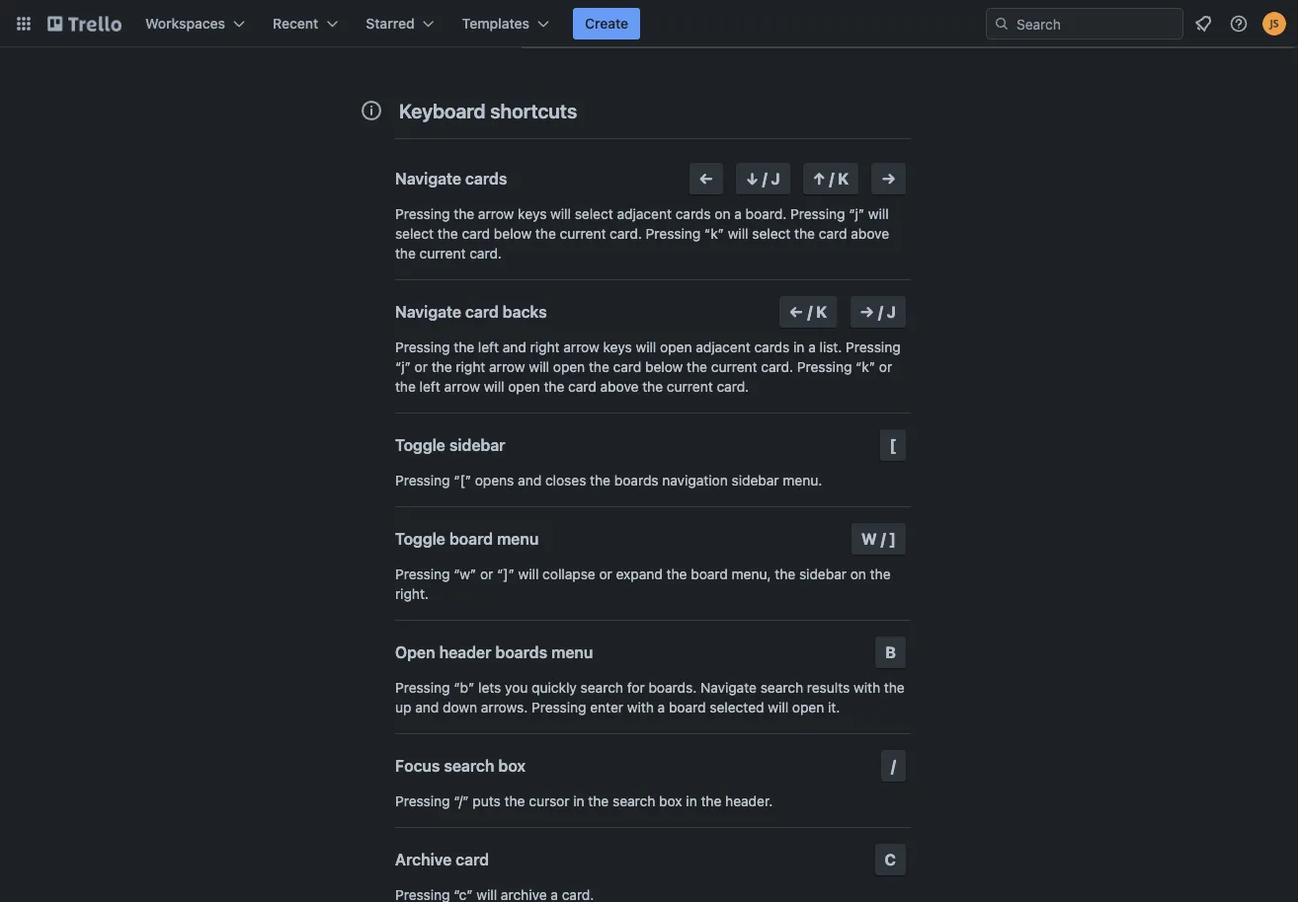 Task type: locate. For each thing, give the bounding box(es) containing it.
1 horizontal spatial above
[[851, 226, 889, 242]]

a down boards.
[[658, 700, 665, 716]]

→ for →
[[881, 169, 896, 188]]

adjacent inside pressing the left and right arrow keys will open adjacent cards in a list. pressing "j" or the right arrow will open the card below the current card. pressing "k" or the left arrow will open the card above the current card.
[[696, 339, 750, 356]]

1 horizontal spatial "j"
[[849, 206, 865, 222]]

sidebar left menu.
[[732, 473, 779, 489]]

0 vertical spatial below
[[494, 226, 532, 242]]

and for card
[[503, 339, 526, 356]]

with right results
[[854, 680, 880, 696]]

with down for
[[627, 700, 654, 716]]

"j" right board.
[[849, 206, 865, 222]]

you
[[505, 680, 528, 696]]

1 horizontal spatial below
[[645, 359, 683, 375]]

w / ]
[[861, 530, 896, 549]]

right down navigate card backs
[[456, 359, 485, 375]]

2 vertical spatial navigate
[[700, 680, 757, 696]]

a inside pressing "b" lets you quickly search for boards. navigate search results with the up and down arrows. pressing enter with a board selected will open it.
[[658, 700, 665, 716]]

1 vertical spatial k
[[816, 303, 827, 322]]

1 horizontal spatial k
[[838, 169, 849, 188]]

selected
[[710, 700, 764, 716]]

toggle for toggle board menu
[[395, 530, 445, 549]]

0 vertical spatial right
[[530, 339, 560, 356]]

0 horizontal spatial menu
[[497, 530, 539, 549]]

right.
[[395, 586, 429, 603]]

will
[[550, 206, 571, 222], [868, 206, 889, 222], [728, 226, 748, 242], [636, 339, 656, 356], [529, 359, 549, 375], [484, 379, 504, 395], [518, 567, 539, 583], [768, 700, 788, 716]]

open header boards menu
[[395, 644, 593, 662]]

and
[[503, 339, 526, 356], [518, 473, 542, 489], [415, 700, 439, 716]]

results
[[807, 680, 850, 696]]

and right up
[[415, 700, 439, 716]]

c
[[885, 851, 896, 870]]

right
[[530, 339, 560, 356], [456, 359, 485, 375]]

box
[[498, 757, 526, 776], [659, 794, 682, 810]]

0 vertical spatial boards
[[614, 473, 658, 489]]

0 horizontal spatial →
[[860, 303, 874, 322]]

/
[[762, 169, 767, 188], [829, 169, 834, 188], [807, 303, 812, 322], [878, 303, 883, 322], [881, 530, 886, 549], [891, 757, 896, 776]]

a left list.
[[808, 339, 816, 356]]

the
[[454, 206, 474, 222], [437, 226, 458, 242], [535, 226, 556, 242], [794, 226, 815, 242], [395, 245, 416, 262], [454, 339, 474, 356], [431, 359, 452, 375], [589, 359, 609, 375], [687, 359, 707, 375], [395, 379, 416, 395], [544, 379, 564, 395], [642, 379, 663, 395], [590, 473, 611, 489], [666, 567, 687, 583], [775, 567, 795, 583], [870, 567, 891, 583], [884, 680, 905, 696], [504, 794, 525, 810], [588, 794, 609, 810], [701, 794, 722, 810]]

board left menu,
[[691, 567, 728, 583]]

j
[[771, 169, 780, 188], [887, 303, 896, 322]]

2 vertical spatial sidebar
[[799, 567, 847, 583]]

1 vertical spatial keys
[[603, 339, 632, 356]]

keyboard
[[399, 99, 486, 122]]

with
[[854, 680, 880, 696], [627, 700, 654, 716]]

2 horizontal spatial cards
[[754, 339, 790, 356]]

/ right ↓
[[762, 169, 767, 188]]

0 horizontal spatial select
[[395, 226, 434, 242]]

w
[[861, 530, 877, 549]]

1 vertical spatial sidebar
[[732, 473, 779, 489]]

card.
[[610, 226, 642, 242], [469, 245, 502, 262], [761, 359, 793, 375], [717, 379, 749, 395]]

1 vertical spatial board
[[691, 567, 728, 583]]

0 vertical spatial board
[[449, 530, 493, 549]]

0 horizontal spatial with
[[627, 700, 654, 716]]

navigate card backs
[[395, 303, 547, 322]]

0 vertical spatial k
[[838, 169, 849, 188]]

toggle
[[395, 436, 445, 455], [395, 530, 445, 549]]

archive card
[[395, 851, 489, 870]]

select
[[575, 206, 613, 222], [395, 226, 434, 242], [752, 226, 791, 242]]

1 vertical spatial and
[[518, 473, 542, 489]]

open
[[660, 339, 692, 356], [553, 359, 585, 375], [508, 379, 540, 395], [792, 700, 824, 716]]

0 horizontal spatial box
[[498, 757, 526, 776]]

"/"
[[454, 794, 469, 810]]

pressing
[[395, 206, 450, 222], [790, 206, 845, 222], [646, 226, 701, 242], [395, 339, 450, 356], [846, 339, 901, 356], [797, 359, 852, 375], [395, 473, 450, 489], [395, 567, 450, 583], [395, 680, 450, 696], [531, 700, 586, 716], [395, 794, 450, 810]]

2 horizontal spatial a
[[808, 339, 816, 356]]

1 vertical spatial below
[[645, 359, 683, 375]]

on down w
[[850, 567, 866, 583]]

board inside pressing "w" or "]" will collapse or expand the board menu, the sidebar on the right.
[[691, 567, 728, 583]]

cards inside pressing the arrow keys will select adjacent cards on a board. pressing "j" will select the card below the current card. pressing "k" will select the card above the current card.
[[675, 206, 711, 222]]

0 horizontal spatial below
[[494, 226, 532, 242]]

1 vertical spatial above
[[600, 379, 639, 395]]

0 horizontal spatial keys
[[518, 206, 547, 222]]

1 horizontal spatial box
[[659, 794, 682, 810]]

1 horizontal spatial cards
[[675, 206, 711, 222]]

1 horizontal spatial on
[[850, 567, 866, 583]]

1 horizontal spatial left
[[478, 339, 499, 356]]

/ right ← / k
[[878, 303, 883, 322]]

1 horizontal spatial adjacent
[[696, 339, 750, 356]]

starred
[[366, 15, 415, 32]]

in right cursor
[[573, 794, 584, 810]]

1 horizontal spatial menu
[[551, 644, 593, 662]]

k
[[838, 169, 849, 188], [816, 303, 827, 322]]

1 vertical spatial left
[[419, 379, 440, 395]]

1 vertical spatial navigate
[[395, 303, 461, 322]]

or
[[415, 359, 428, 375], [879, 359, 892, 375], [480, 567, 493, 583], [599, 567, 612, 583]]

in left header.
[[686, 794, 697, 810]]

/ for →
[[878, 303, 883, 322]]

1 horizontal spatial boards
[[614, 473, 658, 489]]

0 vertical spatial toggle
[[395, 436, 445, 455]]

1 vertical spatial →
[[860, 303, 874, 322]]

or down → / j
[[879, 359, 892, 375]]

pressing "b" lets you quickly search for boards. navigate search results with the up and down arrows. pressing enter with a board selected will open it.
[[395, 680, 905, 716]]

card
[[462, 226, 490, 242], [819, 226, 847, 242], [465, 303, 499, 322], [613, 359, 641, 375], [568, 379, 596, 395], [456, 851, 489, 870]]

→ right ↑ / k
[[881, 169, 896, 188]]

enter
[[590, 700, 623, 716]]

toggle sidebar
[[395, 436, 505, 455]]

shortcuts
[[490, 99, 577, 122]]

1 vertical spatial toggle
[[395, 530, 445, 549]]

→ right ← / k
[[860, 303, 874, 322]]

1 vertical spatial right
[[456, 359, 485, 375]]

2 vertical spatial a
[[658, 700, 665, 716]]

"["
[[454, 473, 471, 489]]

templates
[[462, 15, 530, 32]]

and inside pressing the left and right arrow keys will open adjacent cards in a list. pressing "j" or the right arrow will open the card below the current card. pressing "k" or the left arrow will open the card above the current card.
[[503, 339, 526, 356]]

navigate left backs at the left top of page
[[395, 303, 461, 322]]

will inside pressing "w" or "]" will collapse or expand the board menu, the sidebar on the right.
[[518, 567, 539, 583]]

0 vertical spatial menu
[[497, 530, 539, 549]]

current
[[560, 226, 606, 242], [419, 245, 466, 262], [711, 359, 757, 375], [667, 379, 713, 395]]

1 horizontal spatial j
[[887, 303, 896, 322]]

board down boards.
[[669, 700, 706, 716]]

arrow inside pressing the arrow keys will select adjacent cards on a board. pressing "j" will select the card below the current card. pressing "k" will select the card above the current card.
[[478, 206, 514, 222]]

0 horizontal spatial ←
[[699, 169, 713, 188]]

toggle for toggle sidebar
[[395, 436, 445, 455]]

1 horizontal spatial →
[[881, 169, 896, 188]]

navigate for navigate cards
[[395, 169, 461, 188]]

1 vertical spatial cards
[[675, 206, 711, 222]]

[
[[890, 436, 896, 455]]

adjacent
[[617, 206, 672, 222], [696, 339, 750, 356]]

1 vertical spatial box
[[659, 794, 682, 810]]

0 vertical spatial adjacent
[[617, 206, 672, 222]]

backs
[[503, 303, 547, 322]]

k for ← / k
[[816, 303, 827, 322]]

0 vertical spatial and
[[503, 339, 526, 356]]

0 horizontal spatial above
[[600, 379, 639, 395]]

→ for → / j
[[860, 303, 874, 322]]

it.
[[828, 700, 840, 716]]

navigate down the keyboard at the left of page
[[395, 169, 461, 188]]

0 horizontal spatial a
[[658, 700, 665, 716]]

0 horizontal spatial "j"
[[395, 359, 411, 375]]

0 horizontal spatial "k"
[[704, 226, 724, 242]]

/ for w
[[881, 530, 886, 549]]

above up pressing "[" opens and closes the boards navigation sidebar menu.
[[600, 379, 639, 395]]

2 vertical spatial and
[[415, 700, 439, 716]]

below inside pressing the left and right arrow keys will open adjacent cards in a list. pressing "j" or the right arrow will open the card below the current card. pressing "k" or the left arrow will open the card above the current card.
[[645, 359, 683, 375]]

/ for ↓
[[762, 169, 767, 188]]

in
[[793, 339, 805, 356], [573, 794, 584, 810], [686, 794, 697, 810]]

j right ← / k
[[887, 303, 896, 322]]

"j" down navigate card backs
[[395, 359, 411, 375]]

← for ←
[[699, 169, 713, 188]]

0 horizontal spatial j
[[771, 169, 780, 188]]

k right the ↑
[[838, 169, 849, 188]]

sidebar inside pressing "w" or "]" will collapse or expand the board menu, the sidebar on the right.
[[799, 567, 847, 583]]

box left header.
[[659, 794, 682, 810]]

→
[[881, 169, 896, 188], [860, 303, 874, 322]]

1 vertical spatial "k"
[[856, 359, 875, 375]]

navigation
[[662, 473, 728, 489]]

or left expand
[[599, 567, 612, 583]]

1 toggle from the top
[[395, 436, 445, 455]]

2 horizontal spatial in
[[793, 339, 805, 356]]

and for sidebar
[[518, 473, 542, 489]]

navigate
[[395, 169, 461, 188], [395, 303, 461, 322], [700, 680, 757, 696]]

right down backs at the left top of page
[[530, 339, 560, 356]]

0 vertical spatial keys
[[518, 206, 547, 222]]

boards
[[614, 473, 658, 489], [495, 644, 547, 662]]

1 horizontal spatial ←
[[789, 303, 804, 322]]

in left list.
[[793, 339, 805, 356]]

j right ↓
[[771, 169, 780, 188]]

above
[[851, 226, 889, 242], [600, 379, 639, 395]]

menu
[[497, 530, 539, 549], [551, 644, 593, 662]]

1 vertical spatial on
[[850, 567, 866, 583]]

focus search box
[[395, 757, 526, 776]]

keys
[[518, 206, 547, 222], [603, 339, 632, 356]]

0 horizontal spatial adjacent
[[617, 206, 672, 222]]

0 vertical spatial j
[[771, 169, 780, 188]]

list.
[[819, 339, 842, 356]]

"j" inside pressing the arrow keys will select adjacent cards on a board. pressing "j" will select the card below the current card. pressing "k" will select the card above the current card.
[[849, 206, 865, 222]]

0 vertical spatial left
[[478, 339, 499, 356]]

cards inside pressing the left and right arrow keys will open adjacent cards in a list. pressing "j" or the right arrow will open the card below the current card. pressing "k" or the left arrow will open the card above the current card.
[[754, 339, 790, 356]]

keys inside pressing the left and right arrow keys will open adjacent cards in a list. pressing "j" or the right arrow will open the card below the current card. pressing "k" or the left arrow will open the card above the current card.
[[603, 339, 632, 356]]

menu up "]" on the left
[[497, 530, 539, 549]]

a
[[734, 206, 742, 222], [808, 339, 816, 356], [658, 700, 665, 716]]

0 vertical spatial on
[[715, 206, 731, 222]]

1 horizontal spatial with
[[854, 680, 880, 696]]

"k" inside pressing the arrow keys will select adjacent cards on a board. pressing "j" will select the card below the current card. pressing "k" will select the card above the current card.
[[704, 226, 724, 242]]

1 vertical spatial a
[[808, 339, 816, 356]]

boards left navigation
[[614, 473, 658, 489]]

2 toggle from the top
[[395, 530, 445, 549]]

1 vertical spatial with
[[627, 700, 654, 716]]

down
[[443, 700, 477, 716]]

2 vertical spatial board
[[669, 700, 706, 716]]

cards down ← / k
[[754, 339, 790, 356]]

↓
[[746, 169, 758, 188]]

quickly
[[532, 680, 577, 696]]

left
[[478, 339, 499, 356], [419, 379, 440, 395]]

2 vertical spatial cards
[[754, 339, 790, 356]]

0 vertical spatial a
[[734, 206, 742, 222]]

1 vertical spatial ←
[[789, 303, 804, 322]]

/ left ]
[[881, 530, 886, 549]]

← / k
[[789, 303, 827, 322]]

← left ↓
[[699, 169, 713, 188]]

pressing "[" opens and closes the boards navigation sidebar menu.
[[395, 473, 822, 489]]

/ right the ↑
[[829, 169, 834, 188]]

menu up quickly
[[551, 644, 593, 662]]

→ / j
[[860, 303, 896, 322]]

0 vertical spatial "k"
[[704, 226, 724, 242]]

0 vertical spatial navigate
[[395, 169, 461, 188]]

search up "/"
[[444, 757, 494, 776]]

0 vertical spatial ←
[[699, 169, 713, 188]]

b
[[885, 644, 896, 662]]

0 horizontal spatial right
[[456, 359, 485, 375]]

0 horizontal spatial sidebar
[[449, 436, 505, 455]]

cards down keyboard shortcuts
[[465, 169, 507, 188]]

/ left → / j
[[807, 303, 812, 322]]

navigate up selected in the bottom right of the page
[[700, 680, 757, 696]]

1 horizontal spatial right
[[530, 339, 560, 356]]

primary element
[[0, 0, 1298, 47]]

1 vertical spatial adjacent
[[696, 339, 750, 356]]

k up list.
[[816, 303, 827, 322]]

sidebar right menu,
[[799, 567, 847, 583]]

pressing the arrow keys will select adjacent cards on a board. pressing "j" will select the card below the current card. pressing "k" will select the card above the current card.
[[395, 206, 889, 262]]

and down backs at the left top of page
[[503, 339, 526, 356]]

"j"
[[849, 206, 865, 222], [395, 359, 411, 375]]

1 horizontal spatial keys
[[603, 339, 632, 356]]

a left board.
[[734, 206, 742, 222]]

"k"
[[704, 226, 724, 242], [856, 359, 875, 375]]

left up toggle sidebar
[[419, 379, 440, 395]]

1 vertical spatial j
[[887, 303, 896, 322]]

on left board.
[[715, 206, 731, 222]]

boards up you at the left of page
[[495, 644, 547, 662]]

0 horizontal spatial boards
[[495, 644, 547, 662]]

1 horizontal spatial a
[[734, 206, 742, 222]]

/ for ←
[[807, 303, 812, 322]]

1 horizontal spatial "k"
[[856, 359, 875, 375]]

0 vertical spatial cards
[[465, 169, 507, 188]]

adjacent inside pressing the arrow keys will select adjacent cards on a board. pressing "j" will select the card below the current card. pressing "k" will select the card above the current card.
[[617, 206, 672, 222]]

/ up c
[[891, 757, 896, 776]]

arrow
[[478, 206, 514, 222], [563, 339, 599, 356], [489, 359, 525, 375], [444, 379, 480, 395]]

boards.
[[648, 680, 697, 696]]

and right opens
[[518, 473, 542, 489]]

collapse
[[542, 567, 595, 583]]

↑ / k
[[813, 169, 849, 188]]

above inside pressing the arrow keys will select adjacent cards on a board. pressing "j" will select the card below the current card. pressing "k" will select the card above the current card.
[[851, 226, 889, 242]]

on
[[715, 206, 731, 222], [850, 567, 866, 583]]

archive
[[395, 851, 452, 870]]

in inside pressing the left and right arrow keys will open adjacent cards in a list. pressing "j" or the right arrow will open the card below the current card. pressing "k" or the left arrow will open the card above the current card.
[[793, 339, 805, 356]]

1 horizontal spatial sidebar
[[732, 473, 779, 489]]

board inside pressing "b" lets you quickly search for boards. navigate search results with the up and down arrows. pressing enter with a board selected will open it.
[[669, 700, 706, 716]]

sidebar up "["
[[449, 436, 505, 455]]

← for ← / k
[[789, 303, 804, 322]]

0 vertical spatial above
[[851, 226, 889, 242]]

1 horizontal spatial select
[[575, 206, 613, 222]]

board
[[449, 530, 493, 549], [691, 567, 728, 583], [669, 700, 706, 716]]

0 horizontal spatial on
[[715, 206, 731, 222]]

cards left board.
[[675, 206, 711, 222]]

left down navigate card backs
[[478, 339, 499, 356]]

workspaces
[[145, 15, 225, 32]]

above up → / j
[[851, 226, 889, 242]]

cards
[[465, 169, 507, 188], [675, 206, 711, 222], [754, 339, 790, 356]]

board up '"w"'
[[449, 530, 493, 549]]

0 vertical spatial sidebar
[[449, 436, 505, 455]]

/ for ↑
[[829, 169, 834, 188]]

← left → / j
[[789, 303, 804, 322]]

1 vertical spatial "j"
[[395, 359, 411, 375]]

0 vertical spatial →
[[881, 169, 896, 188]]

2 horizontal spatial sidebar
[[799, 567, 847, 583]]

box up puts
[[498, 757, 526, 776]]

sidebar
[[449, 436, 505, 455], [732, 473, 779, 489], [799, 567, 847, 583]]



Task type: describe. For each thing, give the bounding box(es) containing it.
pressing "/" puts the cursor in the search box in the header.
[[395, 794, 773, 810]]

and inside pressing "b" lets you quickly search for boards. navigate search results with the up and down arrows. pressing enter with a board selected will open it.
[[415, 700, 439, 716]]

0 horizontal spatial in
[[573, 794, 584, 810]]

1 vertical spatial menu
[[551, 644, 593, 662]]

menu,
[[732, 567, 771, 583]]

keys inside pressing the arrow keys will select adjacent cards on a board. pressing "j" will select the card below the current card. pressing "k" will select the card above the current card.
[[518, 206, 547, 222]]

"]"
[[497, 567, 514, 583]]

search left results
[[760, 680, 803, 696]]

a inside pressing the left and right arrow keys will open adjacent cards in a list. pressing "j" or the right arrow will open the card below the current card. pressing "k" or the left arrow will open the card above the current card.
[[808, 339, 816, 356]]

k for ↑ / k
[[838, 169, 849, 188]]

open information menu image
[[1229, 14, 1249, 34]]

templates button
[[450, 8, 561, 40]]

board.
[[745, 206, 787, 222]]

create button
[[573, 8, 640, 40]]

a inside pressing the arrow keys will select adjacent cards on a board. pressing "j" will select the card below the current card. pressing "k" will select the card above the current card.
[[734, 206, 742, 222]]

↑
[[813, 169, 825, 188]]

pressing inside pressing "w" or "]" will collapse or expand the board menu, the sidebar on the right.
[[395, 567, 450, 583]]

"w"
[[454, 567, 476, 583]]

"b"
[[454, 680, 474, 696]]

navigate cards
[[395, 169, 507, 188]]

0 vertical spatial box
[[498, 757, 526, 776]]

workspaces button
[[133, 8, 257, 40]]

on inside pressing "w" or "]" will collapse or expand the board menu, the sidebar on the right.
[[850, 567, 866, 583]]

2 horizontal spatial select
[[752, 226, 791, 242]]

1 horizontal spatial in
[[686, 794, 697, 810]]

open inside pressing "b" lets you quickly search for boards. navigate search results with the up and down arrows. pressing enter with a board selected will open it.
[[792, 700, 824, 716]]

j for ↓ / j
[[771, 169, 780, 188]]

create
[[585, 15, 628, 32]]

cursor
[[529, 794, 569, 810]]

lets
[[478, 680, 501, 696]]

header
[[439, 644, 491, 662]]

"k" inside pressing the left and right arrow keys will open adjacent cards in a list. pressing "j" or the right arrow will open the card below the current card. pressing "k" or the left arrow will open the card above the current card.
[[856, 359, 875, 375]]

open
[[395, 644, 435, 662]]

recent button
[[261, 8, 350, 40]]

pressing "w" or "]" will collapse or expand the board menu, the sidebar on the right.
[[395, 567, 891, 603]]

0 notifications image
[[1191, 12, 1215, 36]]

search right cursor
[[613, 794, 655, 810]]

j for → / j
[[887, 303, 896, 322]]

below inside pressing the arrow keys will select adjacent cards on a board. pressing "j" will select the card below the current card. pressing "k" will select the card above the current card.
[[494, 226, 532, 242]]

0 horizontal spatial left
[[419, 379, 440, 395]]

]
[[890, 530, 896, 549]]

focus
[[395, 757, 440, 776]]

john smith (johnsmith38824343) image
[[1262, 12, 1286, 36]]

back to home image
[[47, 8, 122, 40]]

puts
[[473, 794, 501, 810]]

closes
[[545, 473, 586, 489]]

↓ / j
[[746, 169, 780, 188]]

menu.
[[783, 473, 822, 489]]

0 vertical spatial with
[[854, 680, 880, 696]]

navigate inside pressing "b" lets you quickly search for boards. navigate search results with the up and down arrows. pressing enter with a board selected will open it.
[[700, 680, 757, 696]]

toggle board menu
[[395, 530, 539, 549]]

starred button
[[354, 8, 446, 40]]

above inside pressing the left and right arrow keys will open adjacent cards in a list. pressing "j" or the right arrow will open the card below the current card. pressing "k" or the left arrow will open the card above the current card.
[[600, 379, 639, 395]]

search image
[[994, 16, 1010, 32]]

or left "]" on the left
[[480, 567, 493, 583]]

up
[[395, 700, 411, 716]]

header.
[[725, 794, 773, 810]]

or down navigate card backs
[[415, 359, 428, 375]]

1 vertical spatial boards
[[495, 644, 547, 662]]

opens
[[475, 473, 514, 489]]

0 horizontal spatial cards
[[465, 169, 507, 188]]

recent
[[273, 15, 318, 32]]

on inside pressing the arrow keys will select adjacent cards on a board. pressing "j" will select the card below the current card. pressing "k" will select the card above the current card.
[[715, 206, 731, 222]]

pressing the left and right arrow keys will open adjacent cards in a list. pressing "j" or the right arrow will open the card below the current card. pressing "k" or the left arrow will open the card above the current card.
[[395, 339, 901, 395]]

arrows.
[[481, 700, 528, 716]]

navigate for navigate card backs
[[395, 303, 461, 322]]

keyboard shortcuts
[[399, 99, 577, 122]]

the inside pressing "b" lets you quickly search for boards. navigate search results with the up and down arrows. pressing enter with a board selected will open it.
[[884, 680, 905, 696]]

expand
[[616, 567, 663, 583]]

will inside pressing "b" lets you quickly search for boards. navigate search results with the up and down arrows. pressing enter with a board selected will open it.
[[768, 700, 788, 716]]

search up enter
[[580, 680, 623, 696]]

"j" inside pressing the left and right arrow keys will open adjacent cards in a list. pressing "j" or the right arrow will open the card below the current card. pressing "k" or the left arrow will open the card above the current card.
[[395, 359, 411, 375]]

Search field
[[986, 8, 1183, 40]]

for
[[627, 680, 645, 696]]



Task type: vqa. For each thing, say whether or not it's contained in the screenshot.


